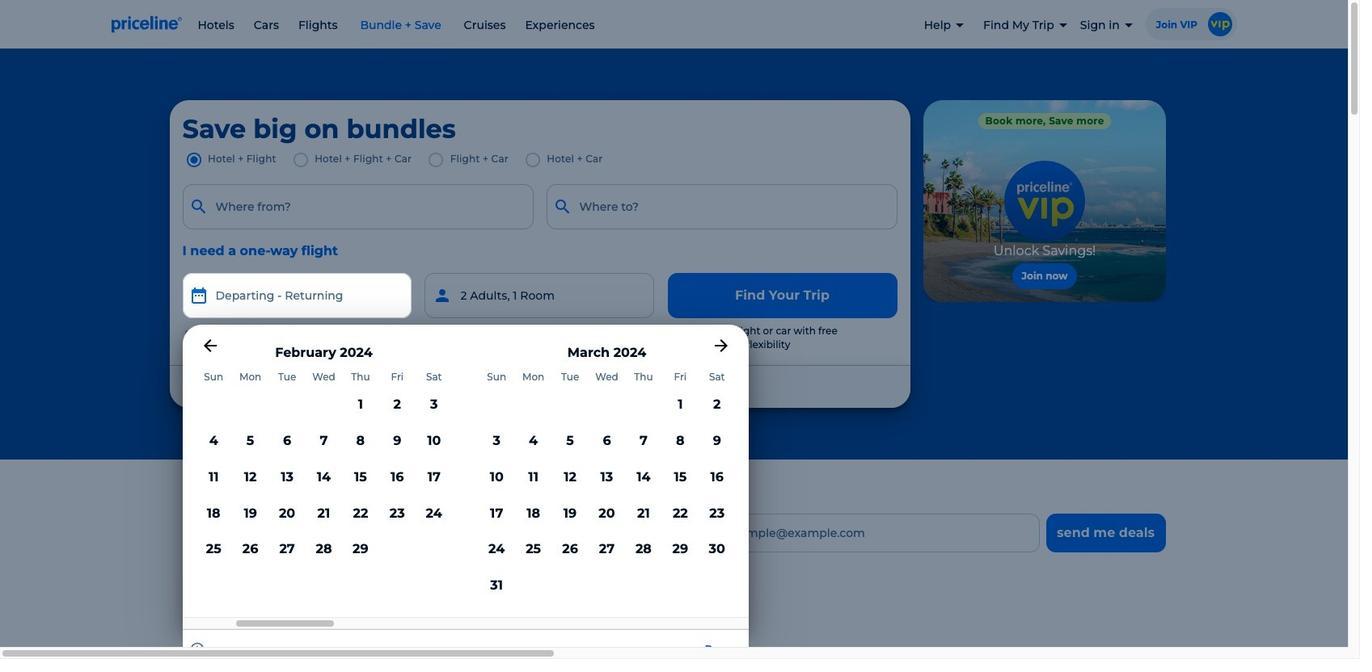 Task type: describe. For each thing, give the bounding box(es) containing it.
Where to? field
[[546, 184, 897, 230]]

priceline.com home image
[[111, 15, 182, 33]]

packages-search-form element
[[0, 113, 904, 660]]

vip badge icon image
[[1208, 12, 1232, 36]]

Departing - Returning field
[[182, 274, 412, 319]]



Task type: vqa. For each thing, say whether or not it's contained in the screenshot.
11
no



Task type: locate. For each thing, give the bounding box(es) containing it.
1 none field from the left
[[182, 184, 533, 230]]

2 none field from the left
[[546, 184, 897, 230]]

traveler selection text field
[[425, 274, 655, 319]]

1 horizontal spatial none field
[[546, 184, 897, 230]]

advertisement region
[[923, 100, 1166, 302]]

show march 2024 image
[[711, 337, 731, 356]]

none field where to?
[[546, 184, 897, 230]]

None field
[[182, 184, 533, 230], [546, 184, 897, 230]]

Promotion email input field
[[716, 514, 1040, 553]]

0 horizontal spatial none field
[[182, 184, 533, 230]]

none field where from?
[[182, 184, 533, 230]]

Where from? field
[[182, 184, 533, 230]]

show january 2024 image
[[200, 337, 220, 356]]



